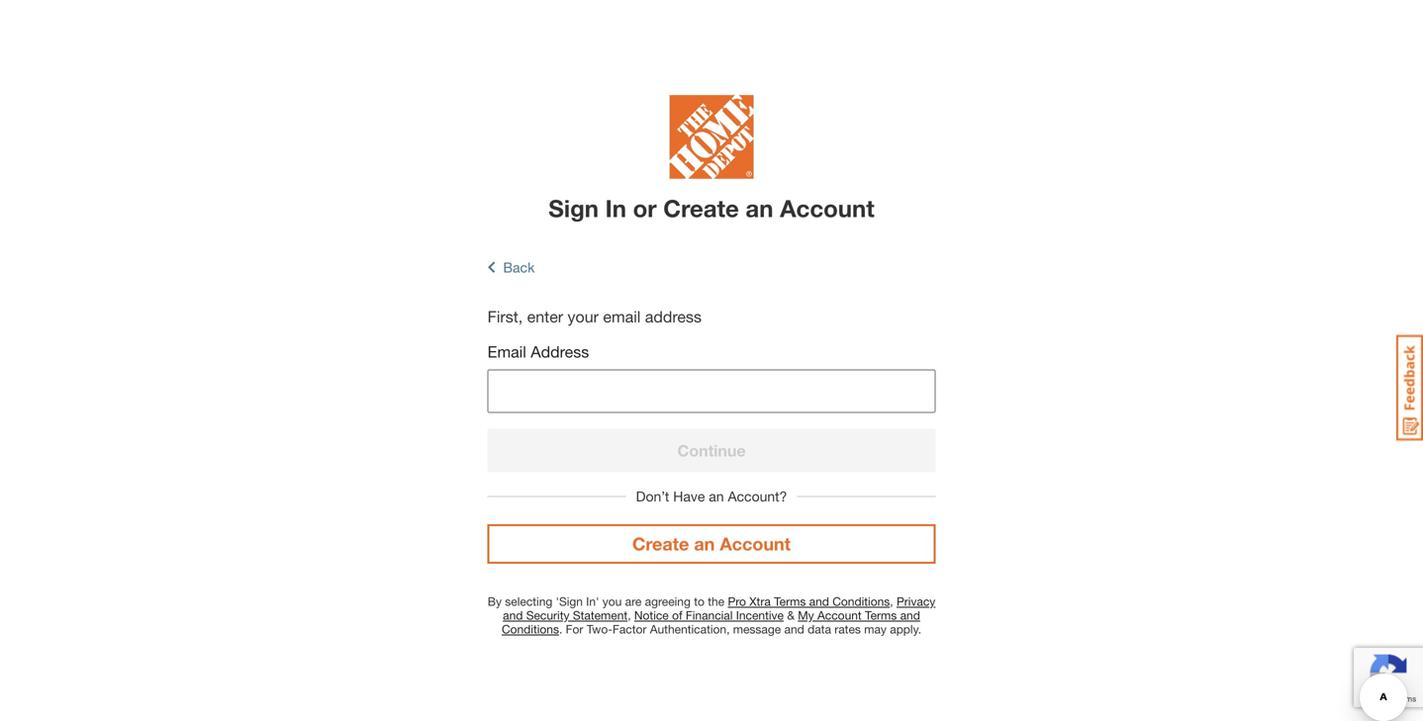 Task type: describe. For each thing, give the bounding box(es) containing it.
address
[[645, 307, 702, 326]]

data
[[808, 623, 832, 636]]

0 horizontal spatial ,
[[628, 609, 631, 623]]

by selecting 'sign in' you are agreeing to the pro xtra terms and conditions ,
[[488, 595, 897, 609]]

statement
[[573, 609, 628, 623]]

1 horizontal spatial ,
[[890, 595, 894, 609]]

don't
[[636, 488, 670, 505]]

you
[[603, 595, 622, 609]]

first,
[[488, 307, 523, 326]]

back
[[503, 259, 535, 276]]

an inside button
[[694, 533, 715, 555]]

and left data
[[785, 623, 805, 636]]

email
[[603, 307, 641, 326]]

privacy and security statement link
[[503, 595, 936, 623]]

terms inside my account terms and conditions
[[865, 609, 897, 623]]

0 vertical spatial create
[[664, 194, 739, 222]]

privacy
[[897, 595, 936, 609]]

your
[[568, 307, 599, 326]]

to
[[694, 595, 705, 609]]

have
[[673, 488, 705, 505]]

'sign
[[556, 595, 583, 609]]

selecting
[[505, 595, 553, 609]]

financial
[[686, 609, 733, 623]]

email
[[488, 342, 527, 361]]

&
[[787, 609, 795, 623]]

create inside button
[[633, 533, 689, 555]]

security
[[526, 609, 570, 623]]

my account terms and conditions link
[[502, 609, 921, 636]]

thd logo image
[[670, 95, 754, 184]]

apply.
[[890, 623, 922, 636]]

first, enter your email address
[[488, 307, 702, 326]]

of
[[672, 609, 683, 623]]

or
[[633, 194, 657, 222]]

1 vertical spatial an
[[709, 488, 724, 505]]

privacy and security statement
[[503, 595, 936, 623]]

account?
[[728, 488, 787, 505]]

.
[[559, 623, 563, 636]]

sign in or create an account
[[549, 194, 875, 222]]

the
[[708, 595, 725, 609]]

authentication,
[[650, 623, 730, 636]]

agreeing
[[645, 595, 691, 609]]

two-
[[587, 623, 613, 636]]

create an account
[[633, 533, 791, 555]]

incentive
[[736, 609, 784, 623]]

Email Address email field
[[488, 370, 936, 413]]

, notice of financial incentive &
[[628, 609, 795, 623]]

and up data
[[810, 595, 830, 609]]

create an account button
[[488, 525, 936, 564]]

xtra
[[750, 595, 771, 609]]

and inside my account terms and conditions
[[901, 609, 921, 623]]



Task type: locate. For each thing, give the bounding box(es) containing it.
conditions down selecting
[[502, 623, 559, 636]]

0 horizontal spatial terms
[[774, 595, 806, 609]]

in'
[[586, 595, 599, 609]]

back arrow image
[[488, 259, 496, 276]]

by
[[488, 595, 502, 609]]

1 vertical spatial conditions
[[502, 623, 559, 636]]

and
[[810, 595, 830, 609], [503, 609, 523, 623], [901, 609, 921, 623], [785, 623, 805, 636]]

, left privacy
[[890, 595, 894, 609]]

. for two-factor authentication, message and data rates may apply.
[[559, 623, 922, 636]]

may
[[865, 623, 887, 636]]

my
[[798, 609, 815, 623]]

0 vertical spatial conditions
[[833, 595, 890, 609]]

1 horizontal spatial terms
[[865, 609, 897, 623]]

are
[[625, 595, 642, 609]]

1 horizontal spatial conditions
[[833, 595, 890, 609]]

my account terms and conditions
[[502, 609, 921, 636]]

2 vertical spatial an
[[694, 533, 715, 555]]

email address
[[488, 342, 589, 361]]

conditions up rates
[[833, 595, 890, 609]]

pro xtra terms and conditions link
[[728, 595, 890, 609]]

message
[[733, 623, 781, 636]]

an down don't have an account?
[[694, 533, 715, 555]]

an
[[746, 194, 774, 222], [709, 488, 724, 505], [694, 533, 715, 555]]

0 horizontal spatial conditions
[[502, 623, 559, 636]]

, right you at the bottom of the page
[[628, 609, 631, 623]]

create down the don't
[[633, 533, 689, 555]]

rates
[[835, 623, 861, 636]]

for
[[566, 623, 584, 636]]

1 vertical spatial create
[[633, 533, 689, 555]]

account inside my account terms and conditions
[[818, 609, 862, 623]]

0 vertical spatial account
[[780, 194, 875, 222]]

factor
[[613, 623, 647, 636]]

enter
[[527, 307, 563, 326]]

terms
[[774, 595, 806, 609], [865, 609, 897, 623]]

2 vertical spatial account
[[818, 609, 862, 623]]

an right have
[[709, 488, 724, 505]]

1 vertical spatial account
[[720, 533, 791, 555]]

conditions
[[833, 595, 890, 609], [502, 623, 559, 636]]

sign
[[549, 194, 599, 222]]

terms right rates
[[865, 609, 897, 623]]

terms right xtra
[[774, 595, 806, 609]]

in
[[606, 194, 627, 222]]

feedback link image
[[1397, 335, 1424, 442]]

and right the by
[[503, 609, 523, 623]]

create right or
[[664, 194, 739, 222]]

back button
[[488, 259, 535, 276]]

0 vertical spatial an
[[746, 194, 774, 222]]

don't have an account?
[[636, 488, 787, 505]]

account inside button
[[720, 533, 791, 555]]

and right may
[[901, 609, 921, 623]]

,
[[890, 595, 894, 609], [628, 609, 631, 623]]

and inside privacy and security statement
[[503, 609, 523, 623]]

conditions inside my account terms and conditions
[[502, 623, 559, 636]]

create
[[664, 194, 739, 222], [633, 533, 689, 555]]

pro
[[728, 595, 746, 609]]

an down thd logo
[[746, 194, 774, 222]]

notice of financial incentive link
[[635, 609, 784, 623]]

account
[[780, 194, 875, 222], [720, 533, 791, 555], [818, 609, 862, 623]]

notice
[[635, 609, 669, 623]]

address
[[531, 342, 589, 361]]



Task type: vqa. For each thing, say whether or not it's contained in the screenshot.
99
no



